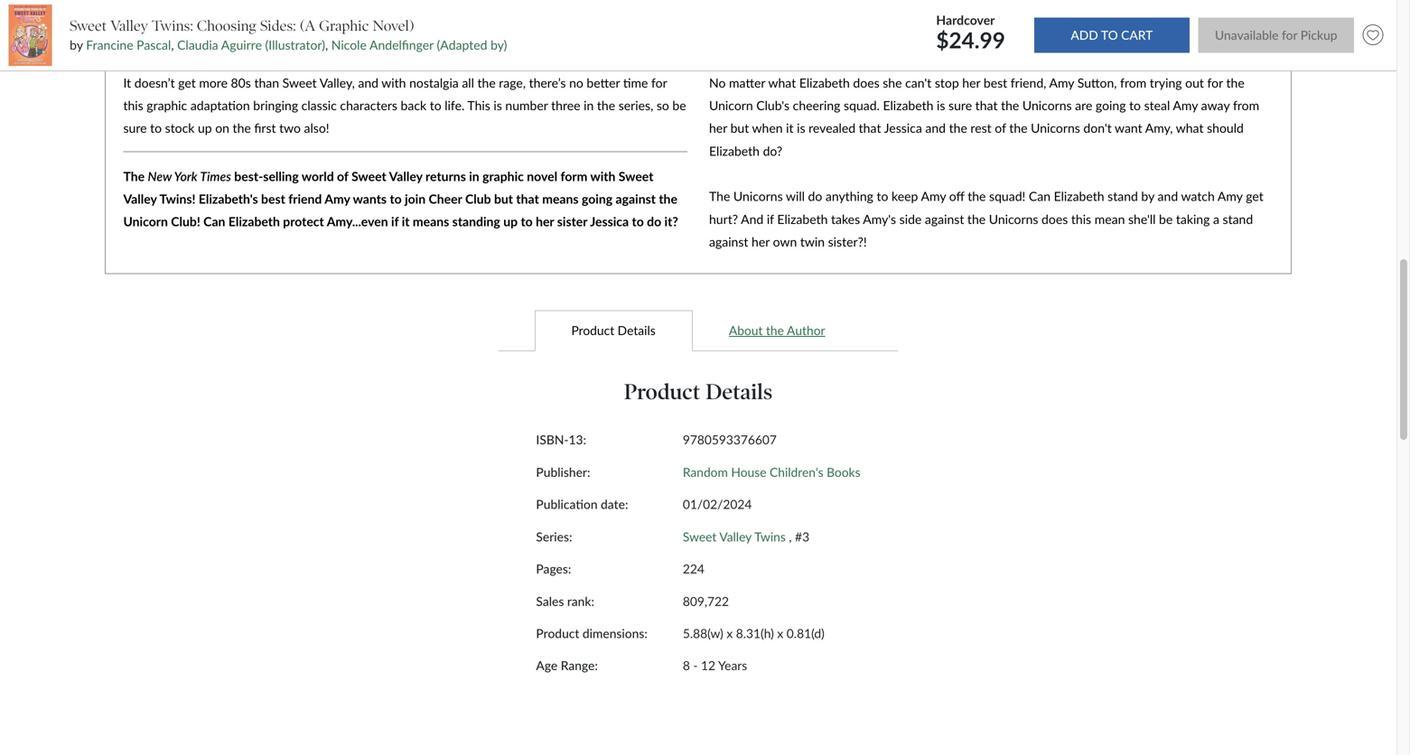 Task type: vqa. For each thing, say whether or not it's contained in the screenshot.


Task type: describe. For each thing, give the bounding box(es) containing it.
series,
[[619, 98, 654, 113]]

is inside it doesn't get more 80s than sweet valley, and with nostalgia all the rage, there's no better time for this graphic adaptation bringing classic characters back to life. this is number three in the series, so be sure to stock up on the first two also!
[[494, 98, 502, 113]]

stop
[[935, 75, 960, 90]]

and inside it doesn't get more 80s than sweet valley, and with nostalgia all the rage, there's no better time for this graphic adaptation bringing classic characters back to life. this is number three in the series, so be sure to stock up on the first two also!
[[358, 75, 379, 90]]

by inside the sweet valley twins: choosing sides: (a graphic novel) by francine pascal , claudia aguirre (illustrator) , nicole andelfinger (adapted by)
[[70, 37, 83, 53]]

8 - 12 years
[[683, 659, 748, 674]]

sweet valley twins link
[[683, 529, 786, 544]]

unicorns down 'squad!'
[[989, 211, 1039, 227]]

(illustrator)
[[265, 37, 325, 53]]

this
[[468, 98, 491, 113]]

new
[[148, 168, 172, 184]]

age range:
[[536, 659, 598, 674]]

when
[[752, 120, 783, 136]]

with inside it doesn't get more 80s than sweet valley, and with nostalgia all the rage, there's no better time for this graphic adaptation bringing classic characters back to life. this is number three in the series, so be sure to stock up on the first two also!
[[382, 75, 406, 90]]

aguirre
[[221, 37, 262, 53]]

there's
[[529, 75, 566, 90]]

get inside it doesn't get more 80s than sweet valley, and with nostalgia all the rage, there's no better time for this graphic adaptation bringing classic characters back to life. this is number three in the series, so be sure to stock up on the first two also!
[[178, 75, 196, 90]]

13:
[[569, 433, 587, 448]]

sure inside it doesn't get more 80s than sweet valley, and with nostalgia all the rage, there's no better time for this graphic adaptation bringing classic characters back to life. this is number three in the series, so be sure to stock up on the first two also!
[[123, 120, 147, 136]]

2 horizontal spatial is
[[937, 98, 946, 113]]

1 vertical spatial means
[[413, 214, 449, 229]]

product details tab panel
[[383, 351, 1014, 718]]

going inside best-selling world of sweet valley returns in graphic novel form with sweet valley twins! elizabeth's best friend amy wants to join cheer club but that means going against the unicorn club! can elizabeth protect amy...even if it means standing up to her sister jessica to do it?
[[582, 191, 613, 207]]

unicorn inside best-selling world of sweet valley returns in graphic novel form with sweet valley twins! elizabeth's best friend amy wants to join cheer club but that means going against the unicorn club! can elizabeth protect amy...even if it means standing up to her sister jessica to do it?
[[123, 214, 168, 229]]

novel
[[527, 168, 558, 184]]

the down friend,
[[1001, 98, 1020, 113]]

sweet up "wants"
[[352, 168, 387, 184]]

2 vertical spatial product
[[536, 626, 580, 641]]

best inside best-selling world of sweet valley returns in graphic novel form with sweet valley twins! elizabeth's best friend amy wants to join cheer club but that means going against the unicorn club! can elizabeth protect amy...even if it means standing up to her sister jessica to do it?
[[261, 191, 285, 207]]

back
[[401, 98, 427, 113]]

andelfinger
[[370, 37, 434, 53]]

0 horizontal spatial from
[[1121, 75, 1147, 90]]

amy...even
[[327, 214, 388, 229]]

224
[[683, 562, 705, 577]]

809,722
[[683, 594, 729, 609]]

will
[[786, 189, 805, 204]]

to left stock
[[150, 120, 162, 136]]

sweet inside the sweet valley twins: choosing sides: (a graphic novel) by francine pascal , claudia aguirre (illustrator) , nicole andelfinger (adapted by)
[[70, 17, 107, 35]]

of inside best-selling world of sweet valley returns in graphic novel form with sweet valley twins! elizabeth's best friend amy wants to join cheer club but that means going against the unicorn club! can elizabeth protect amy...even if it means standing up to her sister jessica to do it?
[[337, 168, 349, 184]]

details inside tab panel
[[706, 379, 773, 405]]

it inside best-selling world of sweet valley returns in graphic novel form with sweet valley twins! elizabeth's best friend amy wants to join cheer club but that means going against the unicorn club! can elizabeth protect amy...even if it means standing up to her sister jessica to do it?
[[402, 214, 410, 229]]

it?
[[665, 214, 679, 229]]

rage,
[[499, 75, 526, 90]]

unicorns down are
[[1031, 120, 1081, 136]]

best-selling world of sweet valley returns in graphic novel form with sweet valley twins! elizabeth's best friend amy wants to join cheer club but that means going against the unicorn club! can elizabeth protect amy...even if it means standing up to her sister jessica to do it?
[[123, 168, 679, 229]]

returns
[[426, 168, 466, 184]]

unicorns down friend,
[[1023, 98, 1072, 113]]

her inside best-selling world of sweet valley returns in graphic novel form with sweet valley twins! elizabeth's best friend amy wants to join cheer club but that means going against the unicorn club! can elizabeth protect amy...even if it means standing up to her sister jessica to do it?
[[536, 214, 554, 229]]

nicole andelfinger (adapted by) link
[[331, 37, 507, 53]]

rank:
[[567, 594, 595, 609]]

can inside the unicorns will do anything to keep amy off the squad! can elizabeth stand by and watch amy get hurt? and if elizabeth takes amy's side against the unicorns does this mean she'll be taking a stand against her own twin sister?!
[[1029, 189, 1051, 204]]

to inside no matter what elizabeth does she can't stop her best friend, amy sutton, from trying out for the unicorn club's cheering squad. elizabeth is sure that the unicorns are going to steal amy away from her but when it is revealed that jessica and the rest of the unicorns don't want amy, what should elizabeth do?
[[1130, 98, 1141, 113]]

elizabeth down will
[[778, 211, 828, 227]]

to inside the unicorns will do anything to keep amy off the squad! can elizabeth stand by and watch amy get hurt? and if elizabeth takes amy's side against the unicorns does this mean she'll be taking a stand against her own twin sister?!
[[877, 189, 889, 204]]

up for stock
[[198, 120, 212, 136]]

stock
[[165, 120, 195, 136]]

the inside best-selling world of sweet valley returns in graphic novel form with sweet valley twins! elizabeth's best friend amy wants to join cheer club but that means going against the unicorn club! can elizabeth protect amy...even if it means standing up to her sister jessica to do it?
[[659, 191, 678, 207]]

tab list containing product details
[[90, 310, 1307, 351]]

francine
[[86, 37, 133, 53]]

elizabeth's
[[199, 191, 258, 207]]

notes
[[139, 34, 184, 51]]

and
[[741, 211, 764, 227]]

the right off
[[968, 189, 986, 204]]

of inside no matter what elizabeth does she can't stop her best friend, amy sutton, from trying out for the unicorn club's cheering squad. elizabeth is sure that the unicorns are going to steal amy away from her but when it is revealed that jessica and the rest of the unicorns don't want amy, what should elizabeth do?
[[995, 120, 1007, 136]]

books
[[827, 465, 861, 480]]

2 x from the left
[[778, 626, 784, 641]]

but inside no matter what elizabeth does she can't stop her best friend, amy sutton, from trying out for the unicorn club's cheering squad. elizabeth is sure that the unicorns are going to steal amy away from her but when it is revealed that jessica and the rest of the unicorns don't want amy, what should elizabeth do?
[[731, 120, 749, 136]]

time
[[624, 75, 648, 90]]

and inside the unicorns will do anything to keep amy off the squad! can elizabeth stand by and watch amy get hurt? and if elizabeth takes amy's side against the unicorns does this mean she'll be taking a stand against her own twin sister?!
[[1158, 189, 1179, 204]]

cheering
[[793, 98, 841, 113]]

steal
[[1145, 98, 1171, 113]]

two
[[279, 120, 301, 136]]

the left rest
[[950, 120, 968, 136]]

-
[[694, 659, 698, 674]]

to left "it?"
[[632, 214, 644, 229]]

0.81(d)
[[787, 626, 825, 641]]

$24.99
[[937, 27, 1006, 53]]

sweet right form
[[619, 168, 654, 184]]

graphic inside best-selling world of sweet valley returns in graphic novel form with sweet valley twins! elizabeth's best friend amy wants to join cheer club but that means going against the unicorn club! can elizabeth protect amy...even if it means standing up to her sister jessica to do it?
[[483, 168, 524, 184]]

the inside tab list
[[766, 323, 784, 338]]

going inside no matter what elizabeth does she can't stop her best friend, amy sutton, from trying out for the unicorn club's cheering squad. elizabeth is sure that the unicorns are going to steal amy away from her but when it is revealed that jessica and the rest of the unicorns don't want amy, what should elizabeth do?
[[1096, 98, 1127, 113]]

isbn-13:
[[536, 433, 587, 448]]

product details inside tab panel
[[624, 379, 773, 405]]

it
[[123, 75, 131, 90]]

1 horizontal spatial stand
[[1223, 211, 1254, 227]]

adaptation
[[191, 98, 250, 113]]

1 vertical spatial product
[[624, 379, 701, 405]]

life.
[[445, 98, 465, 113]]

on
[[215, 120, 230, 136]]

for inside no matter what elizabeth does she can't stop her best friend, amy sutton, from trying out for the unicorn club's cheering squad. elizabeth is sure that the unicorns are going to steal amy away from her but when it is revealed that jessica and the rest of the unicorns don't want amy, what should elizabeth do?
[[1208, 75, 1224, 90]]

hardcover
[[937, 12, 995, 28]]

8.31(h)
[[736, 626, 774, 641]]

random house children's books
[[683, 465, 861, 480]]

takes
[[831, 211, 861, 227]]

amy's
[[863, 211, 897, 227]]

by)
[[491, 37, 507, 53]]

1 vertical spatial from
[[1234, 98, 1260, 113]]

best inside no matter what elizabeth does she can't stop her best friend, amy sutton, from trying out for the unicorn club's cheering squad. elizabeth is sure that the unicorns are going to steal amy away from her but when it is revealed that jessica and the rest of the unicorns don't want amy, what should elizabeth do?
[[984, 75, 1008, 90]]

1 vertical spatial against
[[925, 211, 965, 227]]

1 horizontal spatial means
[[542, 191, 579, 207]]

elizabeth down can't
[[883, 98, 934, 113]]

unicorn inside no matter what elizabeth does she can't stop her best friend, amy sutton, from trying out for the unicorn club's cheering squad. elizabeth is sure that the unicorns are going to steal amy away from her but when it is revealed that jessica and the rest of the unicorns don't want amy, what should elizabeth do?
[[709, 98, 753, 113]]

characters
[[340, 98, 398, 113]]

1 vertical spatial what
[[1176, 120, 1204, 136]]

(adapted
[[437, 37, 488, 53]]

if inside the unicorns will do anything to keep amy off the squad! can elizabeth stand by and watch amy get hurt? and if elizabeth takes amy's side against the unicorns does this mean she'll be taking a stand against her own twin sister?!
[[767, 211, 774, 227]]

to left sister
[[521, 214, 533, 229]]

isbn-
[[536, 433, 569, 448]]

away
[[1202, 98, 1230, 113]]

product details inside tab list
[[572, 323, 656, 338]]

the new york times
[[123, 168, 231, 184]]

house
[[732, 465, 767, 480]]

valley inside the sweet valley twins: choosing sides: (a graphic novel) by francine pascal , claudia aguirre (illustrator) , nicole andelfinger (adapted by)
[[111, 17, 148, 35]]

add to wishlist image
[[1359, 21, 1388, 50]]

valley,
[[320, 75, 355, 90]]

to left join
[[390, 191, 402, 207]]

sweet valley twins , #3
[[683, 529, 810, 544]]

the for the unicorns will do anything to keep amy off the squad! can elizabeth stand by and watch amy get hurt? and if elizabeth takes amy's side against the unicorns does this mean she'll be taking a stand against her own twin sister?!
[[709, 189, 731, 204]]

rest
[[971, 120, 992, 136]]

valley inside 'product details' tab panel
[[720, 529, 752, 544]]

for inside it doesn't get more 80s than sweet valley, and with nostalgia all the rage, there's no better time for this graphic adaptation bringing classic characters back to life. this is number three in the series, so be sure to stock up on the first two also!
[[652, 75, 667, 90]]

sweet inside it doesn't get more 80s than sweet valley, and with nostalgia all the rage, there's no better time for this graphic adaptation bringing classic characters back to life. this is number three in the series, so be sure to stock up on the first two also!
[[283, 75, 317, 90]]

elizabeth left the "do?"
[[709, 143, 760, 158]]

, inside 'product details' tab panel
[[789, 529, 792, 544]]

friend,
[[1011, 75, 1047, 90]]

publication date:
[[536, 497, 629, 512]]

squad!
[[990, 189, 1026, 204]]

squad.
[[844, 98, 880, 113]]

publisher:
[[536, 465, 591, 480]]

does inside the unicorns will do anything to keep amy off the squad! can elizabeth stand by and watch amy get hurt? and if elizabeth takes amy's side against the unicorns does this mean she'll be taking a stand against her own twin sister?!
[[1042, 211, 1069, 227]]

club's
[[757, 98, 790, 113]]

all
[[462, 75, 474, 90]]

by inside the unicorns will do anything to keep amy off the squad! can elizabeth stand by and watch amy get hurt? and if elizabeth takes amy's side against the unicorns does this mean she'll be taking a stand against her own twin sister?!
[[1142, 189, 1155, 204]]

0 horizontal spatial stand
[[1108, 189, 1139, 204]]

novel)
[[373, 17, 415, 35]]

do?
[[763, 143, 783, 158]]

that for it?
[[516, 191, 539, 207]]

valley down new
[[123, 191, 157, 207]]

sides:
[[260, 17, 296, 35]]

nicole
[[331, 37, 367, 53]]



Task type: locate. For each thing, give the bounding box(es) containing it.
date:
[[601, 497, 629, 512]]

a
[[1214, 211, 1220, 227]]

0 vertical spatial with
[[382, 75, 406, 90]]

and inside no matter what elizabeth does she can't stop her best friend, amy sutton, from trying out for the unicorn club's cheering squad. elizabeth is sure that the unicorns are going to steal amy away from her but when it is revealed that jessica and the rest of the unicorns don't want amy, what should elizabeth do?
[[926, 120, 946, 136]]

sales
[[536, 594, 564, 609]]

if
[[767, 211, 774, 227], [391, 214, 399, 229]]

means up sister
[[542, 191, 579, 207]]

amy down world
[[325, 191, 350, 207]]

out
[[1186, 75, 1205, 90]]

get inside the unicorns will do anything to keep amy off the squad! can elizabeth stand by and watch amy get hurt? and if elizabeth takes amy's side against the unicorns does this mean she'll be taking a stand against her own twin sister?!
[[1246, 189, 1264, 204]]

0 vertical spatial product
[[572, 323, 615, 338]]

years
[[719, 659, 748, 674]]

0 horizontal spatial be
[[673, 98, 687, 113]]

0 horizontal spatial ,
[[171, 37, 174, 53]]

by up 'she'll'
[[1142, 189, 1155, 204]]

and up characters
[[358, 75, 379, 90]]

1 vertical spatial it
[[402, 214, 410, 229]]

what up club's
[[769, 75, 796, 90]]

sweet up classic
[[283, 75, 317, 90]]

from
[[189, 34, 228, 51]]

0 vertical spatial from
[[1121, 75, 1147, 90]]

jessica
[[884, 120, 923, 136], [590, 214, 629, 229]]

does left mean on the top of the page
[[1042, 211, 1069, 227]]

sweet up francine
[[70, 17, 107, 35]]

0 horizontal spatial the
[[123, 168, 145, 184]]

jessica inside no matter what elizabeth does she can't stop her best friend, amy sutton, from trying out for the unicorn club's cheering squad. elizabeth is sure that the unicorns are going to steal amy away from her but when it is revealed that jessica and the rest of the unicorns don't want amy, what should elizabeth do?
[[884, 120, 923, 136]]

5.88(w) x 8.31(h) x 0.81(d)
[[683, 626, 825, 641]]

children's
[[770, 465, 824, 480]]

(a
[[300, 17, 315, 35]]

0 horizontal spatial by
[[70, 37, 83, 53]]

no
[[709, 75, 726, 90]]

sure inside no matter what elizabeth does she can't stop her best friend, amy sutton, from trying out for the unicorn club's cheering squad. elizabeth is sure that the unicorns are going to steal amy away from her but when it is revealed that jessica and the rest of the unicorns don't want amy, what should elizabeth do?
[[949, 98, 973, 113]]

it doesn't get more 80s than sweet valley, and with nostalgia all the rage, there's no better time for this graphic adaptation bringing classic characters back to life. this is number three in the series, so be sure to stock up on the first two also!
[[123, 75, 687, 136]]

graphic
[[319, 17, 369, 35]]

it right "when"
[[786, 120, 794, 136]]

the right all
[[478, 75, 496, 90]]

be inside the unicorns will do anything to keep amy off the squad! can elizabeth stand by and watch amy get hurt? and if elizabeth takes amy's side against the unicorns does this mean she'll be taking a stand against her own twin sister?!
[[1160, 211, 1173, 227]]

also!
[[304, 120, 329, 136]]

up
[[198, 120, 212, 136], [504, 214, 518, 229]]

be inside it doesn't get more 80s than sweet valley, and with nostalgia all the rage, there's no better time for this graphic adaptation bringing classic characters back to life. this is number three in the series, so be sure to stock up on the first two also!
[[673, 98, 687, 113]]

the right on
[[233, 120, 251, 136]]

sales rank:
[[536, 594, 595, 609]]

sweet
[[70, 17, 107, 35], [283, 75, 317, 90], [352, 168, 387, 184], [619, 168, 654, 184], [683, 529, 717, 544]]

valley up join
[[389, 168, 423, 184]]

1 horizontal spatial sure
[[949, 98, 973, 113]]

but inside best-selling world of sweet valley returns in graphic novel form with sweet valley twins! elizabeth's best friend amy wants to join cheer club but that means going against the unicorn club! can elizabeth protect amy...even if it means standing up to her sister jessica to do it?
[[494, 191, 513, 207]]

that down novel
[[516, 191, 539, 207]]

if right amy...even
[[391, 214, 399, 229]]

first
[[254, 120, 276, 136]]

is right this
[[494, 98, 502, 113]]

the up the hurt?
[[709, 189, 731, 204]]

this inside it doesn't get more 80s than sweet valley, and with nostalgia all the rage, there's no better time for this graphic adaptation bringing classic characters back to life. this is number three in the series, so be sure to stock up on the first two also!
[[123, 98, 143, 113]]

this inside the unicorns will do anything to keep amy off the squad! can elizabeth stand by and watch amy get hurt? and if elizabeth takes amy's side against the unicorns does this mean she'll be taking a stand against her own twin sister?!
[[1072, 211, 1092, 227]]

by
[[70, 37, 83, 53], [1142, 189, 1155, 204]]

up for standing
[[504, 214, 518, 229]]

None submit
[[1035, 18, 1190, 53], [1199, 18, 1355, 53], [1035, 18, 1190, 53], [1199, 18, 1355, 53]]

best
[[984, 75, 1008, 90], [261, 191, 285, 207]]

does inside no matter what elizabeth does she can't stop her best friend, amy sutton, from trying out for the unicorn club's cheering squad. elizabeth is sure that the unicorns are going to steal amy away from her but when it is revealed that jessica and the rest of the unicorns don't want amy, what should elizabeth do?
[[854, 75, 880, 90]]

it
[[786, 120, 794, 136], [402, 214, 410, 229]]

unicorns
[[1023, 98, 1072, 113], [1031, 120, 1081, 136], [734, 189, 783, 204], [989, 211, 1039, 227]]

1 vertical spatial details
[[706, 379, 773, 405]]

nostalgia
[[409, 75, 459, 90]]

to
[[430, 98, 442, 113], [1130, 98, 1141, 113], [150, 120, 162, 136], [877, 189, 889, 204], [390, 191, 402, 207], [521, 214, 533, 229], [632, 214, 644, 229]]

, left nicole
[[325, 37, 328, 53]]

about
[[729, 323, 763, 338]]

she'll
[[1129, 211, 1156, 227]]

product inside product details link
[[572, 323, 615, 338]]

the right side
[[968, 211, 986, 227]]

can
[[1029, 189, 1051, 204], [204, 214, 225, 229]]

1 vertical spatial and
[[926, 120, 946, 136]]

0 horizontal spatial means
[[413, 214, 449, 229]]

0 vertical spatial that
[[976, 98, 998, 113]]

0 horizontal spatial this
[[123, 98, 143, 113]]

1 horizontal spatial and
[[926, 120, 946, 136]]

jessica right sister
[[590, 214, 629, 229]]

friend
[[288, 191, 322, 207]]

9780593376607
[[683, 433, 777, 448]]

her right the stop
[[963, 75, 981, 90]]

jessica inside best-selling world of sweet valley returns in graphic novel form with sweet valley twins! elizabeth's best friend amy wants to join cheer club but that means going against the unicorn club! can elizabeth protect amy...even if it means standing up to her sister jessica to do it?
[[590, 214, 629, 229]]

that down "squad."
[[859, 120, 882, 136]]

1 horizontal spatial for
[[1208, 75, 1224, 90]]

0 vertical spatial be
[[673, 98, 687, 113]]

12
[[701, 659, 716, 674]]

0 vertical spatial get
[[178, 75, 196, 90]]

about the author link
[[693, 310, 862, 351]]

0 horizontal spatial details
[[618, 323, 656, 338]]

of
[[995, 120, 1007, 136], [337, 168, 349, 184]]

watch
[[1182, 189, 1215, 204]]

1 horizontal spatial from
[[1234, 98, 1260, 113]]

1 horizontal spatial with
[[591, 168, 616, 184]]

but right club on the top left of the page
[[494, 191, 513, 207]]

the inside the unicorns will do anything to keep amy off the squad! can elizabeth stand by and watch amy get hurt? and if elizabeth takes amy's side against the unicorns does this mean she'll be taking a stand against her own twin sister?!
[[709, 189, 731, 204]]

0 vertical spatial this
[[123, 98, 143, 113]]

does up "squad."
[[854, 75, 880, 90]]

1 horizontal spatial against
[[709, 234, 749, 250]]

1 vertical spatial does
[[1042, 211, 1069, 227]]

can right 'squad!'
[[1029, 189, 1051, 204]]

the down better
[[597, 98, 616, 113]]

against inside best-selling world of sweet valley returns in graphic novel form with sweet valley twins! elizabeth's best friend amy wants to join cheer club but that means going against the unicorn club! can elizabeth protect amy...even if it means standing up to her sister jessica to do it?
[[616, 191, 656, 207]]

be right 'she'll'
[[1160, 211, 1173, 227]]

1 horizontal spatial going
[[1096, 98, 1127, 113]]

x left 8.31(h)
[[727, 626, 733, 641]]

and
[[358, 75, 379, 90], [926, 120, 946, 136], [1158, 189, 1179, 204]]

2 vertical spatial and
[[1158, 189, 1179, 204]]

1 horizontal spatial of
[[995, 120, 1007, 136]]

, left the "#3"
[[789, 529, 792, 544]]

0 vertical spatial best
[[984, 75, 1008, 90]]

1 vertical spatial best
[[261, 191, 285, 207]]

0 vertical spatial and
[[358, 75, 379, 90]]

0 horizontal spatial it
[[402, 214, 410, 229]]

valley
[[111, 17, 148, 35], [389, 168, 423, 184], [123, 191, 157, 207], [720, 529, 752, 544]]

0 vertical spatial what
[[769, 75, 796, 90]]

0 horizontal spatial sure
[[123, 120, 147, 136]]

range:
[[561, 659, 598, 674]]

0 vertical spatial going
[[1096, 98, 1127, 113]]

sweet valley twins: choosing sides: (a graphic novel) image
[[9, 4, 52, 66]]

,
[[171, 37, 174, 53], [325, 37, 328, 53], [789, 529, 792, 544]]

doesn't
[[134, 75, 175, 90]]

amy
[[1050, 75, 1075, 90], [1173, 98, 1198, 113], [921, 189, 946, 204], [1218, 189, 1243, 204], [325, 191, 350, 207]]

with up back
[[382, 75, 406, 90]]

wants
[[353, 191, 387, 207]]

1 vertical spatial this
[[1072, 211, 1092, 227]]

classic
[[302, 98, 337, 113]]

with right form
[[591, 168, 616, 184]]

1 vertical spatial get
[[1246, 189, 1264, 204]]

is down cheering
[[797, 120, 806, 136]]

1 horizontal spatial can
[[1029, 189, 1051, 204]]

can't
[[906, 75, 932, 90]]

0 vertical spatial product details
[[572, 323, 656, 338]]

0 horizontal spatial but
[[494, 191, 513, 207]]

elizabeth down elizabeth's
[[229, 214, 280, 229]]

in inside it doesn't get more 80s than sweet valley, and with nostalgia all the rage, there's no better time for this graphic adaptation bringing classic characters back to life. this is number three in the series, so be sure to stock up on the first two also!
[[584, 98, 594, 113]]

elizabeth inside best-selling world of sweet valley returns in graphic novel form with sweet valley twins! elizabeth's best friend amy wants to join cheer club but that means going against the unicorn club! can elizabeth protect amy...even if it means standing up to her sister jessica to do it?
[[229, 214, 280, 229]]

for up the so
[[652, 75, 667, 90]]

random house children's books link
[[683, 465, 861, 480]]

0 vertical spatial the
[[123, 168, 145, 184]]

elizabeth up cheering
[[800, 75, 850, 90]]

2 horizontal spatial against
[[925, 211, 965, 227]]

1 horizontal spatial but
[[731, 120, 749, 136]]

0 vertical spatial does
[[854, 75, 880, 90]]

0 horizontal spatial up
[[198, 120, 212, 136]]

in
[[584, 98, 594, 113], [469, 168, 480, 184]]

she
[[883, 75, 902, 90]]

0 vertical spatial do
[[808, 189, 823, 204]]

elizabeth up mean on the top of the page
[[1054, 189, 1105, 204]]

1 vertical spatial stand
[[1223, 211, 1254, 227]]

1 horizontal spatial is
[[797, 120, 806, 136]]

is down the stop
[[937, 98, 946, 113]]

her left sister
[[536, 214, 554, 229]]

2 vertical spatial against
[[709, 234, 749, 250]]

the
[[123, 168, 145, 184], [709, 189, 731, 204]]

this
[[123, 98, 143, 113], [1072, 211, 1092, 227]]

to left steal
[[1130, 98, 1141, 113]]

1 vertical spatial but
[[494, 191, 513, 207]]

up right the standing
[[504, 214, 518, 229]]

in up club on the top left of the page
[[469, 168, 480, 184]]

1 x from the left
[[727, 626, 733, 641]]

0 horizontal spatial against
[[616, 191, 656, 207]]

cheer
[[429, 191, 462, 207]]

tab list
[[90, 310, 1307, 351]]

the right rest
[[1010, 120, 1028, 136]]

hardcover $24.99
[[937, 12, 1011, 53]]

0 vertical spatial stand
[[1108, 189, 1139, 204]]

by left francine
[[70, 37, 83, 53]]

do left "it?"
[[647, 214, 662, 229]]

that
[[976, 98, 998, 113], [859, 120, 882, 136], [516, 191, 539, 207]]

, down twins:
[[171, 37, 174, 53]]

1 horizontal spatial jessica
[[884, 120, 923, 136]]

jessica down she
[[884, 120, 923, 136]]

that inside best-selling world of sweet valley returns in graphic novel form with sweet valley twins! elizabeth's best friend amy wants to join cheer club but that means going against the unicorn club! can elizabeth protect amy...even if it means standing up to her sister jessica to do it?
[[516, 191, 539, 207]]

1 vertical spatial do
[[647, 214, 662, 229]]

1 horizontal spatial that
[[859, 120, 882, 136]]

sure left stock
[[123, 120, 147, 136]]

1 vertical spatial jessica
[[590, 214, 629, 229]]

amy inside best-selling world of sweet valley returns in graphic novel form with sweet valley twins! elizabeth's best friend amy wants to join cheer club but that means going against the unicorn club! can elizabeth protect amy...even if it means standing up to her sister jessica to do it?
[[325, 191, 350, 207]]

2 horizontal spatial that
[[976, 98, 998, 113]]

0 vertical spatial in
[[584, 98, 594, 113]]

sweet inside 'product details' tab panel
[[683, 529, 717, 544]]

and left watch
[[1158, 189, 1179, 204]]

unicorns up and
[[734, 189, 783, 204]]

of right rest
[[995, 120, 1007, 136]]

1 horizontal spatial if
[[767, 211, 774, 227]]

what right amy,
[[1176, 120, 1204, 136]]

in right the three
[[584, 98, 594, 113]]

get left the more
[[178, 75, 196, 90]]

0 horizontal spatial x
[[727, 626, 733, 641]]

in inside best-selling world of sweet valley returns in graphic novel form with sweet valley twins! elizabeth's best friend amy wants to join cheer club but that means going against the unicorn club! can elizabeth protect amy...even if it means standing up to her sister jessica to do it?
[[469, 168, 480, 184]]

1 vertical spatial unicorn
[[123, 214, 168, 229]]

2 for from the left
[[1208, 75, 1224, 90]]

series:
[[536, 529, 572, 544]]

80s
[[231, 75, 251, 90]]

twins
[[755, 529, 786, 544]]

revealed
[[809, 120, 856, 136]]

this down it
[[123, 98, 143, 113]]

with inside best-selling world of sweet valley returns in graphic novel form with sweet valley twins! elizabeth's best friend amy wants to join cheer club but that means going against the unicorn club! can elizabeth protect amy...even if it means standing up to her sister jessica to do it?
[[591, 168, 616, 184]]

twins:
[[152, 17, 193, 35]]

own
[[773, 234, 797, 250]]

the up "it?"
[[659, 191, 678, 207]]

1 horizontal spatial the
[[709, 189, 731, 204]]

amy down out
[[1173, 98, 1198, 113]]

if right and
[[767, 211, 774, 227]]

get
[[178, 75, 196, 90], [1246, 189, 1264, 204]]

graphic up club on the top left of the page
[[483, 168, 524, 184]]

the unicorns will do anything to keep amy off the squad! can elizabeth stand by and watch amy get hurt? and if elizabeth takes amy's side against the unicorns does this mean she'll be taking a stand against her own twin sister?!
[[709, 189, 1264, 250]]

1 vertical spatial that
[[859, 120, 882, 136]]

0 vertical spatial it
[[786, 120, 794, 136]]

the for the new york times
[[123, 168, 145, 184]]

0 vertical spatial means
[[542, 191, 579, 207]]

details inside tab list
[[618, 323, 656, 338]]

do inside best-selling world of sweet valley returns in graphic novel form with sweet valley twins! elizabeth's best friend amy wants to join cheer club but that means going against the unicorn club! can elizabeth protect amy...even if it means standing up to her sister jessica to do it?
[[647, 214, 662, 229]]

her inside the unicorns will do anything to keep amy off the squad! can elizabeth stand by and watch amy get hurt? and if elizabeth takes amy's side against the unicorns does this mean she'll be taking a stand against her own twin sister?!
[[752, 234, 770, 250]]

what
[[769, 75, 796, 90], [1176, 120, 1204, 136]]

can inside best-selling world of sweet valley returns in graphic novel form with sweet valley twins! elizabeth's best friend amy wants to join cheer club but that means going against the unicorn club! can elizabeth protect amy...even if it means standing up to her sister jessica to do it?
[[204, 214, 225, 229]]

if inside best-selling world of sweet valley returns in graphic novel form with sweet valley twins! elizabeth's best friend amy wants to join cheer club but that means going against the unicorn club! can elizabeth protect amy...even if it means standing up to her sister jessica to do it?
[[391, 214, 399, 229]]

1 vertical spatial with
[[591, 168, 616, 184]]

want
[[1115, 120, 1143, 136]]

0 horizontal spatial does
[[854, 75, 880, 90]]

best left friend,
[[984, 75, 1008, 90]]

best down 'selling'
[[261, 191, 285, 207]]

up inside it doesn't get more 80s than sweet valley, and with nostalgia all the rage, there's no better time for this graphic adaptation bringing classic characters back to life. this is number three in the series, so be sure to stock up on the first two also!
[[198, 120, 212, 136]]

8
[[683, 659, 690, 674]]

from right away
[[1234, 98, 1260, 113]]

0 vertical spatial of
[[995, 120, 1007, 136]]

2 horizontal spatial and
[[1158, 189, 1179, 204]]

it inside no matter what elizabeth does she can't stop her best friend, amy sutton, from trying out for the unicorn club's cheering squad. elizabeth is sure that the unicorns are going to steal amy away from her but when it is revealed that jessica and the rest of the unicorns don't want amy, what should elizabeth do?
[[786, 120, 794, 136]]

unicorn down "twins!"
[[123, 214, 168, 229]]

1 vertical spatial in
[[469, 168, 480, 184]]

amy left off
[[921, 189, 946, 204]]

for right out
[[1208, 75, 1224, 90]]

0 horizontal spatial with
[[382, 75, 406, 90]]

1 vertical spatial up
[[504, 214, 518, 229]]

notes from your bookseller
[[139, 34, 359, 51]]

can down elizabeth's
[[204, 214, 225, 229]]

0 horizontal spatial what
[[769, 75, 796, 90]]

do right will
[[808, 189, 823, 204]]

1 horizontal spatial does
[[1042, 211, 1069, 227]]

1 horizontal spatial details
[[706, 379, 773, 405]]

graphic inside it doesn't get more 80s than sweet valley, and with nostalgia all the rage, there's no better time for this graphic adaptation bringing classic characters back to life. this is number three in the series, so be sure to stock up on the first two also!
[[147, 98, 187, 113]]

0 horizontal spatial of
[[337, 168, 349, 184]]

her down and
[[752, 234, 770, 250]]

twin
[[801, 234, 825, 250]]

get right watch
[[1246, 189, 1264, 204]]

unicorn down no
[[709, 98, 753, 113]]

amy right friend,
[[1050, 75, 1075, 90]]

up inside best-selling world of sweet valley returns in graphic novel form with sweet valley twins! elizabeth's best friend amy wants to join cheer club but that means going against the unicorn club! can elizabeth protect amy...even if it means standing up to her sister jessica to do it?
[[504, 214, 518, 229]]

2 horizontal spatial ,
[[789, 529, 792, 544]]

0 horizontal spatial jessica
[[590, 214, 629, 229]]

valley up francine pascal link
[[111, 17, 148, 35]]

to left keep
[[877, 189, 889, 204]]

0 horizontal spatial get
[[178, 75, 196, 90]]

mean
[[1095, 211, 1126, 227]]

are
[[1076, 98, 1093, 113]]

0 vertical spatial graphic
[[147, 98, 187, 113]]

more
[[199, 75, 228, 90]]

bringing
[[253, 98, 298, 113]]

to left 'life.'
[[430, 98, 442, 113]]

0 vertical spatial up
[[198, 120, 212, 136]]

selling
[[263, 168, 299, 184]]

stand up mean on the top of the page
[[1108, 189, 1139, 204]]

from left trying
[[1121, 75, 1147, 90]]

1 horizontal spatial ,
[[325, 37, 328, 53]]

up left on
[[198, 120, 212, 136]]

0 horizontal spatial for
[[652, 75, 667, 90]]

1 horizontal spatial best
[[984, 75, 1008, 90]]

that for the
[[976, 98, 998, 113]]

stand right a
[[1223, 211, 1254, 227]]

this left mean on the top of the page
[[1072, 211, 1092, 227]]

0 horizontal spatial and
[[358, 75, 379, 90]]

of right world
[[337, 168, 349, 184]]

1 vertical spatial of
[[337, 168, 349, 184]]

1 vertical spatial sure
[[123, 120, 147, 136]]

1 horizontal spatial get
[[1246, 189, 1264, 204]]

the up away
[[1227, 75, 1245, 90]]

don't
[[1084, 120, 1112, 136]]

amy up a
[[1218, 189, 1243, 204]]

1 vertical spatial can
[[204, 214, 225, 229]]

anything
[[826, 189, 874, 204]]

going
[[1096, 98, 1127, 113], [582, 191, 613, 207]]

01/02/2024
[[683, 497, 752, 512]]

standing
[[452, 214, 501, 229]]

trying
[[1150, 75, 1183, 90]]

1 for from the left
[[652, 75, 667, 90]]

0 vertical spatial unicorn
[[709, 98, 753, 113]]

0 vertical spatial can
[[1029, 189, 1051, 204]]

do inside the unicorns will do anything to keep amy off the squad! can elizabeth stand by and watch amy get hurt? and if elizabeth takes amy's side against the unicorns does this mean she'll be taking a stand against her own twin sister?!
[[808, 189, 823, 204]]

0 vertical spatial sure
[[949, 98, 973, 113]]

sweet up 224 on the left bottom
[[683, 529, 717, 544]]

0 horizontal spatial that
[[516, 191, 539, 207]]

0 horizontal spatial going
[[582, 191, 613, 207]]

but left "when"
[[731, 120, 749, 136]]

times
[[200, 168, 231, 184]]

means down cheer
[[413, 214, 449, 229]]

be right the so
[[673, 98, 687, 113]]

her down no
[[709, 120, 728, 136]]

1 vertical spatial going
[[582, 191, 613, 207]]

going up don't
[[1096, 98, 1127, 113]]

the left new
[[123, 168, 145, 184]]

sure down the stop
[[949, 98, 973, 113]]

1 vertical spatial graphic
[[483, 168, 524, 184]]



